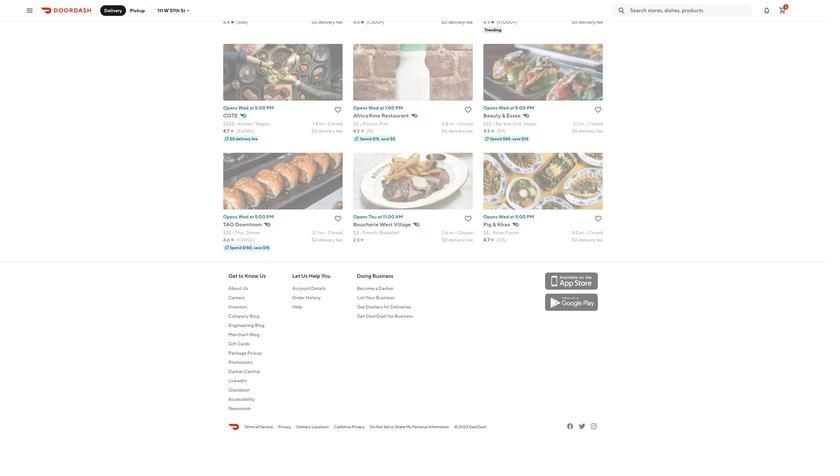 Task type: vqa. For each thing, say whether or not it's contained in the screenshot.


Task type: locate. For each thing, give the bounding box(es) containing it.
opens
[[223, 105, 238, 111], [354, 105, 368, 111], [484, 105, 498, 111], [223, 214, 238, 219], [354, 214, 368, 219], [484, 214, 498, 219]]

let
[[292, 273, 301, 279]]

0 vertical spatial doordash
[[366, 314, 387, 319]]

opens wed at 5:00 pm up $$$$ • korean, wagyu
[[223, 105, 274, 111]]

1 vertical spatial blog
[[255, 323, 265, 328]]

1 horizontal spatial delivery
[[297, 424, 311, 429]]

0 vertical spatial 4.7
[[223, 128, 230, 134]]

1 horizontal spatial 4.6
[[354, 19, 360, 25]]

5:00 up 'downtown'
[[255, 214, 266, 219]]

1 horizontal spatial dasher
[[379, 286, 394, 291]]

2.1
[[313, 230, 318, 235]]

doordash
[[366, 314, 387, 319], [469, 424, 487, 429]]

& up "and"
[[502, 113, 506, 119]]

at up 'downtown'
[[250, 214, 254, 219]]

1 horizontal spatial save
[[381, 136, 390, 141]]

5:00 up the wagyu
[[255, 105, 266, 111]]

0 vertical spatial dasher
[[379, 286, 394, 291]]

business down deliveries
[[395, 314, 413, 319]]

mi right 1.8
[[319, 121, 324, 126]]

get for get dashers for deliveries
[[357, 304, 365, 310]]

opens wed at 5:00 pm up khao
[[484, 214, 535, 219]]

opens wed at 5:00 pm for tao downtown
[[223, 214, 274, 219]]

spend
[[360, 136, 372, 141], [490, 136, 502, 141], [230, 245, 242, 250]]

privacy left do
[[352, 424, 365, 429]]

get for get doordash for business
[[357, 314, 365, 319]]

korean,
[[238, 121, 254, 126]]

opens wed at 5:00 pm up 'downtown'
[[223, 214, 274, 219]]

doing business
[[357, 273, 394, 279]]

&
[[502, 113, 506, 119], [493, 221, 497, 228]]

opens up cote
[[223, 105, 238, 111]]

save for restaurant
[[381, 136, 390, 141]]

pickup
[[130, 8, 145, 13], [247, 351, 262, 356]]

•
[[235, 121, 237, 126], [325, 121, 327, 126], [360, 121, 362, 126], [456, 121, 458, 126], [493, 121, 495, 126], [586, 121, 588, 126], [232, 230, 234, 235], [325, 230, 327, 235], [360, 230, 362, 235], [456, 230, 458, 235], [490, 230, 492, 235], [586, 230, 588, 235]]

opens wed at 5:00 pm
[[223, 105, 274, 111], [484, 105, 535, 111], [223, 214, 274, 219], [484, 214, 535, 219]]

1 vertical spatial 4.6
[[223, 237, 230, 243]]

opens up pig on the right of page
[[484, 214, 498, 219]]

closed right 1.8
[[328, 121, 343, 126]]

Store search: begin typing to search for stores available on DoorDash text field
[[631, 7, 749, 14]]

privacy right the service
[[278, 424, 291, 429]]

pm for africa kine restaurant
[[396, 105, 403, 111]]

for down the get dashers for deliveries link
[[388, 314, 394, 319]]

$0 delivery fee for (1,300+)
[[442, 19, 473, 25]]

careers
[[229, 295, 245, 300]]

sell
[[384, 424, 390, 429]]

delivery
[[319, 19, 335, 25], [449, 19, 466, 25], [579, 19, 596, 25], [319, 128, 335, 134], [449, 128, 466, 134], [579, 128, 596, 134], [236, 136, 251, 141], [319, 237, 335, 243], [449, 237, 466, 243], [579, 237, 596, 243]]

& for pig
[[493, 221, 497, 228]]

business up "become a dasher" link
[[373, 273, 394, 279]]

4.6 for (1,000+)
[[223, 237, 230, 243]]

0 horizontal spatial delivery
[[104, 8, 122, 13]]

5:00 up essex
[[516, 105, 526, 111]]

5:00
[[255, 105, 266, 111], [516, 105, 526, 111], [255, 214, 266, 219], [516, 214, 526, 219]]

2 horizontal spatial save
[[513, 136, 521, 141]]

3.8 mi • closed
[[442, 121, 473, 126]]

$0 delivery fee for (386)
[[312, 19, 343, 25]]

wed for cote
[[239, 105, 249, 111]]

delivery for (386)
[[319, 19, 335, 25]]

spend left $150,
[[230, 245, 242, 250]]

opens for cote
[[223, 105, 238, 111]]

at for africa kine restaurant
[[380, 105, 384, 111]]

wed up beauty & essex
[[499, 105, 509, 111]]

$0 delivery fee for (125)
[[572, 237, 604, 243]]

fee for (15)
[[466, 128, 473, 134]]

at up $$$$ • korean, wagyu
[[250, 105, 254, 111]]

gift cards
[[229, 341, 250, 347]]

dasher
[[379, 286, 394, 291], [229, 369, 243, 374]]

newsroom link
[[229, 405, 266, 412]]

0 horizontal spatial us
[[243, 286, 248, 291]]

mi for boucherie west village
[[450, 230, 455, 235]]

at up essex
[[510, 105, 515, 111]]

1 horizontal spatial $$$
[[484, 121, 492, 126]]

pickup left 111
[[130, 8, 145, 13]]

wed up kine
[[369, 105, 379, 111]]

$0 delivery fee for (15)
[[442, 128, 473, 134]]

0 vertical spatial 4.6
[[354, 19, 360, 25]]

dasher up the list your business link
[[379, 286, 394, 291]]

0 horizontal spatial $$$
[[223, 230, 231, 235]]

1 vertical spatial help
[[292, 304, 303, 310]]

$$$ for tao downtown
[[223, 230, 231, 235]]

for for doordash
[[388, 314, 394, 319]]

save left $15
[[254, 245, 262, 250]]

0 horizontal spatial dasher
[[229, 369, 243, 374]]

opens up boucherie
[[354, 214, 368, 219]]

pickup down gift cards link
[[247, 351, 262, 356]]

promotions link
[[229, 359, 266, 366]]

click to add this store to your saved list image for pig & khao
[[595, 215, 603, 223]]

opens wed at 1:00 pm
[[354, 105, 403, 111]]

$0 delivery fee for (69)
[[572, 128, 604, 134]]

click to add this store to your saved list image up 2.6 mi • closed
[[465, 215, 473, 223]]

$$ down pig on the right of page
[[484, 230, 489, 235]]

doordash on facebook image
[[567, 422, 574, 430]]

1 horizontal spatial us
[[260, 273, 266, 279]]

about us link
[[229, 285, 266, 292]]

0 horizontal spatial privacy
[[278, 424, 291, 429]]

0 vertical spatial blog
[[250, 314, 260, 319]]

2 vertical spatial get
[[357, 314, 365, 319]]

become a dasher link
[[357, 285, 413, 292]]

at for beauty & essex
[[510, 105, 515, 111]]

mi right 3.8
[[450, 121, 455, 126]]

0 horizontal spatial 4.6
[[223, 237, 230, 243]]

1 vertical spatial delivery
[[297, 424, 311, 429]]

mi right 2.6
[[450, 230, 455, 235]]

1 horizontal spatial help
[[309, 273, 321, 279]]

wed up tao downtown
[[239, 214, 249, 219]]

closed right 2.6
[[458, 230, 473, 235]]

gift cards link
[[229, 341, 266, 347]]

help down order
[[292, 304, 303, 310]]

4.5 up trending
[[484, 19, 491, 25]]

• right the 3.2
[[586, 230, 588, 235]]

wed up khao
[[499, 214, 509, 219]]

delivery inside 'button'
[[104, 8, 122, 13]]

1 vertical spatial get
[[357, 304, 365, 310]]

0 vertical spatial get
[[229, 273, 238, 279]]

get dashers for deliveries link
[[357, 304, 413, 310]]

details
[[311, 286, 326, 291]]

us for about us
[[243, 286, 248, 291]]

mi for tao downtown
[[319, 230, 324, 235]]

spend down (69)
[[490, 136, 502, 141]]

investors link
[[229, 304, 266, 310]]

deliveries
[[391, 304, 412, 310]]

1 horizontal spatial pickup
[[247, 351, 262, 356]]

closed right the 3.2
[[589, 230, 604, 235]]

thai,
[[235, 230, 245, 235]]

1 vertical spatial for
[[388, 314, 394, 319]]

1 vertical spatial pickup
[[247, 351, 262, 356]]

• down boucherie
[[360, 230, 362, 235]]

2.1 mi • closed
[[313, 230, 343, 235]]

wagyu
[[255, 121, 270, 126]]

3 button
[[777, 4, 790, 17]]

delivery for (15)
[[449, 128, 466, 134]]

account details link
[[292, 285, 331, 292]]

click to add this store to your saved list image for tao downtown
[[334, 215, 342, 223]]

for
[[384, 304, 390, 310], [388, 314, 394, 319]]

2 horizontal spatial us
[[302, 273, 308, 279]]

opens wed at 5:00 pm up essex
[[484, 105, 535, 111]]

1 horizontal spatial &
[[502, 113, 506, 119]]

delivery left locations
[[297, 424, 311, 429]]

closed right 3.8
[[458, 121, 473, 126]]

1 horizontal spatial privacy
[[352, 424, 365, 429]]

$$$ down beauty
[[484, 121, 492, 126]]

vegan
[[524, 121, 537, 126]]

delivery left pickup button
[[104, 8, 122, 13]]

0 horizontal spatial save
[[254, 245, 262, 250]]

delivery for (69)
[[579, 128, 596, 134]]

fee for (2,600+)
[[336, 128, 343, 134]]

0 vertical spatial &
[[502, 113, 506, 119]]

doordash right 2023
[[469, 424, 487, 429]]

4.7 down $$$$
[[223, 128, 230, 134]]

do
[[370, 424, 376, 429]]

• left asian
[[490, 230, 492, 235]]

africa kine restaurant
[[354, 113, 409, 119]]

us right know
[[260, 273, 266, 279]]

click to add this store to your saved list image for boucherie west village
[[465, 215, 473, 223]]

help left you
[[309, 273, 321, 279]]

4.6 down tao
[[223, 237, 230, 243]]

0 vertical spatial help
[[309, 273, 321, 279]]

1 vertical spatial 4.7
[[484, 237, 490, 243]]

delivery for delivery
[[104, 8, 122, 13]]

us right let
[[302, 273, 308, 279]]

list your business link
[[357, 294, 413, 301]]

0 horizontal spatial doordash
[[366, 314, 387, 319]]

doordash down dashers
[[366, 314, 387, 319]]

4.5 left (69)
[[484, 128, 491, 134]]

closed down click to add this store to your saved list image
[[589, 121, 604, 126]]

linkedin
[[229, 378, 247, 384]]

$$ • african, fish
[[354, 121, 389, 126]]

0 horizontal spatial spend
[[230, 245, 242, 250]]

1 4.5 from the top
[[484, 19, 491, 25]]

privacy link
[[278, 424, 291, 430]]

spend $15, save $5
[[360, 136, 395, 141]]

closed
[[328, 121, 343, 126], [458, 121, 473, 126], [589, 121, 604, 126], [328, 230, 343, 235], [458, 230, 473, 235], [589, 230, 604, 235]]

pm for tao downtown
[[267, 214, 274, 219]]

5:00 for tao downtown
[[255, 214, 266, 219]]

account
[[292, 286, 310, 291]]

get doordash for business link
[[357, 313, 413, 320]]

1 vertical spatial $$$
[[223, 230, 231, 235]]

help link
[[292, 304, 331, 310]]

opens up tao
[[223, 214, 238, 219]]

save left $10
[[513, 136, 521, 141]]

business down "become a dasher" link
[[376, 295, 395, 300]]

0 vertical spatial for
[[384, 304, 390, 310]]

5:00 up fusion
[[516, 214, 526, 219]]

at up africa kine restaurant in the left of the page
[[380, 105, 384, 111]]

opens for tao downtown
[[223, 214, 238, 219]]

$$ up 4.2
[[354, 121, 359, 126]]

• right 2.1
[[325, 230, 327, 235]]

privacy
[[278, 424, 291, 429], [352, 424, 365, 429]]

blog for merchant blog
[[250, 332, 260, 337]]

1 vertical spatial 4.5
[[484, 128, 491, 134]]

mi for pig & khao
[[580, 230, 585, 235]]

2 vertical spatial blog
[[250, 332, 260, 337]]

save
[[381, 136, 390, 141], [513, 136, 521, 141], [254, 245, 262, 250]]

delivery
[[104, 8, 122, 13], [297, 424, 311, 429]]

blog down company blog link
[[255, 323, 265, 328]]

$$$ • thai, dinner
[[223, 230, 260, 235]]

3.2 mi • closed
[[573, 230, 604, 235]]

0 vertical spatial 4.5
[[484, 19, 491, 25]]

0 horizontal spatial 4.7
[[223, 128, 230, 134]]

2.6
[[442, 230, 449, 235]]

1 horizontal spatial 4.7
[[484, 237, 490, 243]]

0 vertical spatial pickup
[[130, 8, 145, 13]]

blog
[[250, 314, 260, 319], [255, 323, 265, 328], [250, 332, 260, 337]]

pm for pig & khao
[[527, 214, 535, 219]]

save left '$5'
[[381, 136, 390, 141]]

blog down engineering blog link
[[250, 332, 260, 337]]

$$$ down tao
[[223, 230, 231, 235]]

delivery for (125)
[[579, 237, 596, 243]]

1 privacy from the left
[[278, 424, 291, 429]]

2 4.5 from the top
[[484, 128, 491, 134]]

account details
[[292, 286, 326, 291]]

pig
[[484, 221, 492, 228]]

at for cote
[[250, 105, 254, 111]]

$$$
[[484, 121, 492, 126], [223, 230, 231, 235]]

$$ • asian fusion
[[484, 230, 520, 235]]

closed for cote
[[328, 121, 343, 126]]

delivery for delivery locations
[[297, 424, 311, 429]]

at right thu
[[378, 214, 382, 219]]

1 horizontal spatial spend
[[360, 136, 372, 141]]

$$ for pig & khao
[[484, 230, 489, 235]]

• right 1.8
[[325, 121, 327, 126]]

$0 for (1,300+)
[[442, 19, 448, 25]]

at up khao
[[510, 214, 515, 219]]

$5
[[391, 136, 395, 141]]

mi right 3.1
[[580, 121, 585, 126]]

closed for africa kine restaurant
[[458, 121, 473, 126]]

5:00 for beauty & essex
[[516, 105, 526, 111]]

us for let us help you
[[302, 273, 308, 279]]

wed up korean,
[[239, 105, 249, 111]]

• right 3.1
[[586, 121, 588, 126]]

opens for africa kine restaurant
[[354, 105, 368, 111]]

asian
[[493, 230, 505, 235]]

blog down investors link
[[250, 314, 260, 319]]

1 vertical spatial &
[[493, 221, 497, 228]]

click to add this store to your saved list image
[[595, 106, 603, 114]]

spend down (15)
[[360, 136, 372, 141]]

thu
[[369, 214, 377, 219]]

click to add this store to your saved list image
[[334, 106, 342, 114], [465, 106, 473, 114], [334, 215, 342, 223], [465, 215, 473, 223], [595, 215, 603, 223]]

$$ up 2.3
[[354, 230, 359, 235]]

for down the list your business link
[[384, 304, 390, 310]]

mi right the 3.2
[[580, 230, 585, 235]]

terms of service
[[244, 424, 273, 429]]

closed right 2.1
[[328, 230, 343, 235]]

fee for (69)
[[597, 128, 604, 134]]

4.7 left (125)
[[484, 237, 490, 243]]

0 horizontal spatial &
[[493, 221, 497, 228]]

0 vertical spatial $$$
[[484, 121, 492, 126]]

doing
[[357, 273, 372, 279]]

2 horizontal spatial spend
[[490, 136, 502, 141]]

1 vertical spatial dasher
[[229, 369, 243, 374]]

us up the careers link
[[243, 286, 248, 291]]

0 vertical spatial delivery
[[104, 8, 122, 13]]

opens up africa
[[354, 105, 368, 111]]

0 horizontal spatial pickup
[[130, 8, 145, 13]]

4.5 for (69)
[[484, 128, 491, 134]]

mi right 2.1
[[319, 230, 324, 235]]

opens for boucherie west village
[[354, 214, 368, 219]]

dasher up linkedin
[[229, 369, 243, 374]]

careers link
[[229, 294, 266, 301]]

1 vertical spatial doordash
[[469, 424, 487, 429]]

click to add this store to your saved list image up 3.8 mi • closed in the top of the page
[[465, 106, 473, 114]]

help
[[309, 273, 321, 279], [292, 304, 303, 310]]

click to add this store to your saved list image up 3.2 mi • closed
[[595, 215, 603, 223]]

pm for beauty & essex
[[527, 105, 535, 111]]

click to add this store to your saved list image up 2.1 mi • closed
[[334, 215, 342, 223]]

fee
[[336, 19, 343, 25], [466, 19, 473, 25], [597, 19, 604, 25], [336, 128, 343, 134], [466, 128, 473, 134], [597, 128, 604, 134], [252, 136, 258, 141], [336, 237, 343, 243], [466, 237, 473, 243], [597, 237, 604, 243]]

fee for (1,000+)
[[336, 237, 343, 243]]

fee for (125)
[[597, 237, 604, 243]]

click to add this store to your saved list image up 1.8 mi • closed
[[334, 106, 342, 114]]

breakfast
[[380, 230, 400, 235]]

& right pig on the right of page
[[493, 221, 497, 228]]

opens up beauty
[[484, 105, 498, 111]]

4.6 left (1,300+) on the top left of page
[[354, 19, 360, 25]]



Task type: describe. For each thing, give the bounding box(es) containing it.
• down africa
[[360, 121, 362, 126]]

cote
[[223, 113, 238, 119]]

2 items, open order cart image
[[779, 6, 787, 14]]

list
[[357, 295, 365, 300]]

57th
[[170, 8, 180, 13]]

$$$ • bar and grill, vegan
[[484, 121, 537, 126]]

5:00 for pig & khao
[[516, 214, 526, 219]]

(15)
[[367, 128, 374, 134]]

closed for beauty & essex
[[589, 121, 604, 126]]

2023
[[459, 424, 468, 429]]

$0 for (1,000+)
[[312, 237, 318, 243]]

mi for beauty & essex
[[580, 121, 585, 126]]

mi for cote
[[319, 121, 324, 126]]

$0 for (125)
[[572, 237, 578, 243]]

opens for beauty & essex
[[484, 105, 498, 111]]

blog for company blog
[[250, 314, 260, 319]]

become a dasher
[[357, 286, 394, 291]]

and
[[504, 121, 512, 126]]

accessibility link
[[229, 396, 266, 403]]

notification bell image
[[763, 6, 771, 14]]

1:00
[[385, 105, 395, 111]]

essex
[[507, 113, 521, 119]]

glassdoor
[[229, 387, 250, 393]]

grill,
[[513, 121, 523, 126]]

$$$$
[[223, 121, 234, 126]]

investors
[[229, 304, 248, 310]]

(11,000+)
[[497, 19, 517, 25]]

2 privacy from the left
[[352, 424, 365, 429]]

©
[[455, 424, 458, 429]]

spend $150, save $15
[[230, 245, 270, 250]]

3.8
[[442, 121, 449, 126]]

at for pig & khao
[[510, 214, 515, 219]]

• right $$$$
[[235, 121, 237, 126]]

wed for africa kine restaurant
[[369, 105, 379, 111]]

order history link
[[292, 294, 331, 301]]

opens wed at 5:00 pm for beauty & essex
[[484, 105, 535, 111]]

(125)
[[497, 237, 507, 243]]

california privacy
[[334, 424, 365, 429]]

(69)
[[497, 128, 506, 134]]

closed for pig & khao
[[589, 230, 604, 235]]

$0 for (11,000+)
[[572, 19, 578, 25]]

4.6 for (1,300+)
[[354, 19, 360, 25]]

5:00 for cote
[[255, 105, 266, 111]]

$$ for boucherie west village
[[354, 230, 359, 235]]

closed for boucherie west village
[[458, 230, 473, 235]]

st
[[181, 8, 185, 13]]

111 w 57th st button
[[158, 8, 191, 13]]

$0 delivery fee for (11,000+)
[[572, 19, 604, 25]]

$80,
[[503, 136, 512, 141]]

not
[[376, 424, 383, 429]]

$0 for (69)
[[572, 128, 578, 134]]

beauty
[[484, 113, 501, 119]]

cards
[[238, 341, 250, 347]]

opens for pig & khao
[[484, 214, 498, 219]]

your
[[366, 295, 375, 300]]

fee for (1,300+)
[[466, 19, 473, 25]]

bar
[[496, 121, 503, 126]]

my
[[406, 424, 412, 429]]

share
[[395, 424, 406, 429]]

to
[[239, 273, 244, 279]]

(1,300+)
[[367, 19, 385, 25]]

company
[[229, 314, 249, 319]]

4.7 for pig & khao
[[484, 237, 490, 243]]

become
[[357, 286, 375, 291]]

$$$$ • korean, wagyu
[[223, 121, 270, 126]]

company blog
[[229, 314, 260, 319]]

delivery for (1,300+)
[[449, 19, 466, 25]]

• left thai,
[[232, 230, 234, 235]]

$0 for (15)
[[442, 128, 448, 134]]

pm for cote
[[267, 105, 274, 111]]

get for get to know us
[[229, 273, 238, 279]]

trending
[[485, 27, 502, 32]]

newsroom
[[229, 406, 251, 411]]

downtown
[[235, 221, 262, 228]]

3
[[786, 5, 787, 9]]

do not sell or share my personal information link
[[370, 424, 450, 430]]

& for beauty
[[502, 113, 506, 119]]

opens thu at 11:00 am
[[354, 214, 403, 219]]

(2,600+)
[[236, 128, 255, 134]]

• right 3.8
[[456, 121, 458, 126]]

• left bar
[[493, 121, 495, 126]]

opens wed at 5:00 pm for pig & khao
[[484, 214, 535, 219]]

engineering
[[229, 323, 254, 328]]

4.5 for (11,000+)
[[484, 19, 491, 25]]

1 vertical spatial business
[[376, 295, 395, 300]]

$15,
[[373, 136, 381, 141]]

delivery for (11,000+)
[[579, 19, 596, 25]]

boucherie
[[354, 221, 379, 228]]

africa
[[354, 113, 368, 119]]

for for dashers
[[384, 304, 390, 310]]

package pickup
[[229, 351, 262, 356]]

wed for pig & khao
[[499, 214, 509, 219]]

boucherie west village
[[354, 221, 411, 228]]

tao
[[223, 221, 234, 228]]

• right 2.6
[[456, 230, 458, 235]]

spend for restaurant
[[360, 136, 372, 141]]

fee for (11,000+)
[[597, 19, 604, 25]]

dinner
[[246, 230, 260, 235]]

closed for tao downtown
[[328, 230, 343, 235]]

delivery for (2,600+)
[[319, 128, 335, 134]]

locations
[[312, 424, 329, 429]]

4.7 for cote
[[223, 128, 230, 134]]

at for tao downtown
[[250, 214, 254, 219]]

doordash on twitter image
[[578, 422, 586, 430]]

$150,
[[243, 245, 253, 250]]

$0 for (386)
[[312, 19, 318, 25]]

delivery locations
[[297, 424, 329, 429]]

open menu image
[[26, 6, 34, 14]]

$10
[[522, 136, 529, 141]]

spend $80, save $10
[[490, 136, 529, 141]]

african,
[[363, 121, 379, 126]]

service
[[260, 424, 273, 429]]

(1,000+)
[[237, 237, 255, 243]]

wed for tao downtown
[[239, 214, 249, 219]]

1 horizontal spatial doordash
[[469, 424, 487, 429]]

beauty & essex
[[484, 113, 521, 119]]

do not sell or share my personal information
[[370, 424, 450, 429]]

engineering blog
[[229, 323, 265, 328]]

west
[[380, 221, 393, 228]]

fee for (386)
[[336, 19, 343, 25]]

you
[[322, 273, 331, 279]]

pickup inside button
[[130, 8, 145, 13]]

0 vertical spatial business
[[373, 273, 394, 279]]

0 horizontal spatial help
[[292, 304, 303, 310]]

2 vertical spatial business
[[395, 314, 413, 319]]

$$ • french, breakfast
[[354, 230, 400, 235]]

$0 delivery fee for (2,600+)
[[312, 128, 343, 134]]

delivery for (1,000+)
[[319, 237, 335, 243]]

merchant blog link
[[229, 331, 266, 338]]

tao downtown
[[223, 221, 262, 228]]

pickup button
[[126, 5, 149, 16]]

restaurant
[[382, 113, 409, 119]]

$0 delivery fee for (1,000+)
[[312, 237, 343, 243]]

wed for beauty & essex
[[499, 105, 509, 111]]

spend for essex
[[490, 136, 502, 141]]

terms
[[244, 424, 255, 429]]

111
[[158, 8, 163, 13]]

doordash on instagram image
[[590, 422, 598, 430]]

click to add this store to your saved list image for africa kine restaurant
[[465, 106, 473, 114]]

village
[[394, 221, 411, 228]]

click to add this store to your saved list image for cote
[[334, 106, 342, 114]]

of
[[256, 424, 259, 429]]

blog for engineering blog
[[255, 323, 265, 328]]

merchant
[[229, 332, 249, 337]]

$0 for (2,600+)
[[312, 128, 318, 134]]

at for boucherie west village
[[378, 214, 382, 219]]

$$$ for beauty & essex
[[484, 121, 492, 126]]

company blog link
[[229, 313, 266, 320]]

(386)
[[237, 19, 248, 25]]

mi for africa kine restaurant
[[450, 121, 455, 126]]

$$ for africa kine restaurant
[[354, 121, 359, 126]]

2.3
[[354, 237, 360, 243]]

central
[[244, 369, 260, 374]]

save for essex
[[513, 136, 521, 141]]

opens wed at 5:00 pm for cote
[[223, 105, 274, 111]]

3.1
[[573, 121, 579, 126]]

engineering blog link
[[229, 322, 266, 329]]

merchant blog
[[229, 332, 260, 337]]

a
[[376, 286, 378, 291]]



